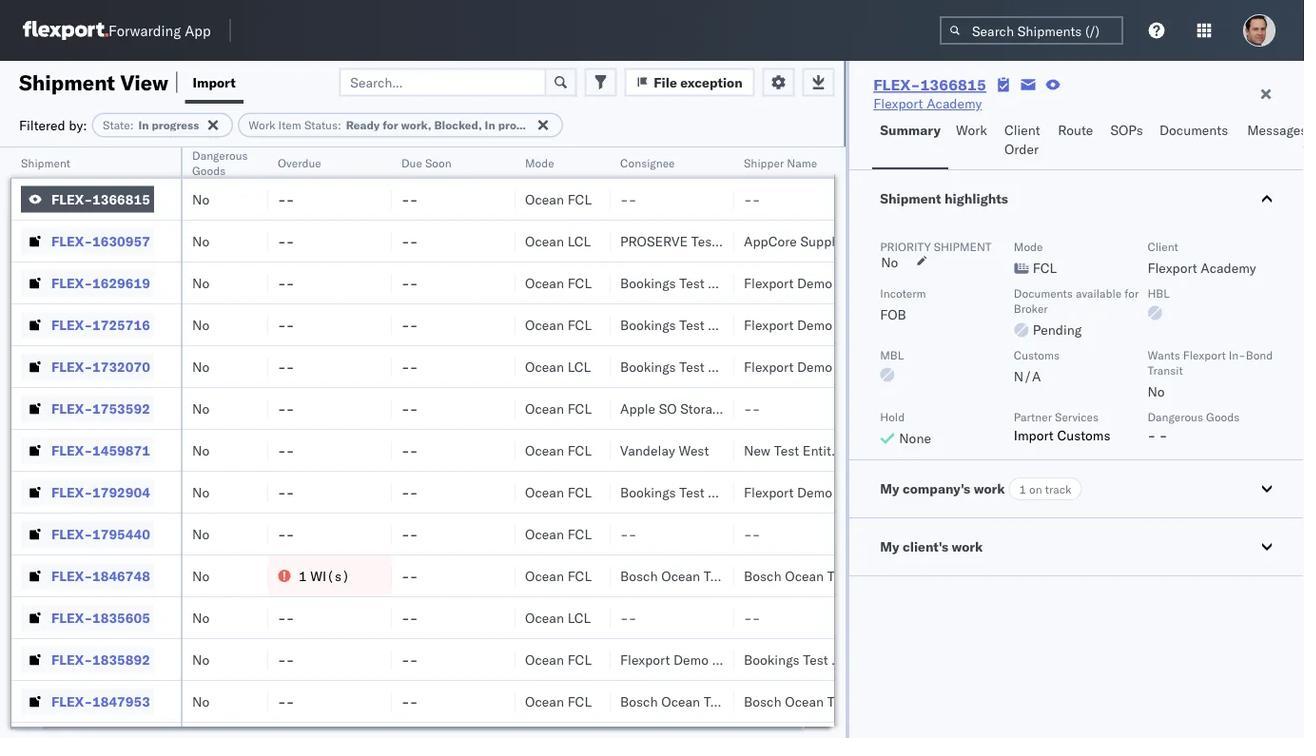 Task type: vqa. For each thing, say whether or not it's contained in the screenshot.
the topmost Ocean LCL
yes



Task type: describe. For each thing, give the bounding box(es) containing it.
shipment
[[934, 239, 992, 254]]

1 in from the left
[[138, 118, 149, 132]]

flexport demo shipper co. for 1792904
[[744, 484, 905, 501]]

flex- for flex-1846748 button
[[51, 568, 92, 584]]

bookings test consignee for flex-1792904
[[620, 484, 772, 501]]

bond
[[1246, 348, 1274, 362]]

consignee for flex-1792904
[[708, 484, 772, 501]]

no for flex-1846748
[[192, 568, 210, 584]]

flex- for flex-1459871 button
[[51, 442, 92, 459]]

dangerous for dangerous goods - -
[[1148, 410, 1204, 424]]

import button
[[185, 61, 243, 104]]

2 progress from the left
[[498, 118, 546, 132]]

summary
[[880, 122, 941, 138]]

0 vertical spatial customs
[[1014, 348, 1060, 362]]

no for flex-1795440
[[192, 526, 210, 542]]

no for flex-1725716
[[192, 316, 210, 333]]

priority
[[880, 239, 931, 254]]

(do
[[730, 400, 758, 417]]

Search Shipments (/) text field
[[940, 16, 1124, 45]]

transit
[[1148, 363, 1183, 377]]

mode button
[[516, 151, 592, 170]]

1366815 inside flex-1366815 button
[[92, 191, 150, 207]]

account
[[720, 233, 770, 249]]

shipper name button
[[735, 151, 839, 170]]

so
[[659, 400, 677, 417]]

flex- for flex-1795440 button
[[51, 526, 92, 542]]

demo for 1732070
[[797, 358, 833, 375]]

messages button
[[1240, 113, 1305, 169]]

incoterm
[[880, 286, 926, 300]]

bookings test consignee for flex-1629619
[[620, 275, 772, 291]]

appcore
[[744, 233, 797, 249]]

shipment highlights button
[[850, 170, 1305, 227]]

ocean fcl for flex-1629619
[[525, 275, 592, 291]]

ocean fcl for flex-1725716
[[525, 316, 592, 333]]

new
[[744, 442, 771, 459]]

client order
[[1005, 122, 1041, 157]]

forwarding app link
[[23, 21, 211, 40]]

fcl for flex-1629619
[[568, 275, 592, 291]]

ocean fcl for flex-1847953
[[525, 693, 592, 710]]

west
[[679, 442, 709, 459]]

flex-1732070 button
[[21, 354, 154, 380]]

demo for 1725716
[[797, 316, 833, 333]]

ocean for 1795440
[[525, 526, 564, 542]]

appcore supply ltd
[[744, 233, 865, 249]]

broker
[[1014, 301, 1048, 315]]

sops
[[1111, 122, 1144, 138]]

academy inside client flexport academy incoterm fob
[[1201, 260, 1257, 276]]

1753592
[[92, 400, 150, 417]]

state : in progress
[[103, 118, 199, 132]]

forwarding app
[[108, 21, 211, 39]]

hbl
[[1148, 286, 1170, 300]]

flex-1459871 button
[[21, 437, 154, 464]]

ocean fcl for flex-1753592
[[525, 400, 592, 417]]

use)
[[791, 400, 825, 417]]

no for flex-1792904
[[192, 484, 210, 501]]

ocean for 1725716
[[525, 316, 564, 333]]

1835605
[[92, 610, 150, 626]]

flex-1630957 button
[[21, 228, 154, 255]]

flex-1753592
[[51, 400, 150, 417]]

1835892
[[92, 651, 150, 668]]

on
[[1030, 482, 1043, 496]]

mbl
[[880, 348, 904, 362]]

ocean for 1366815
[[525, 191, 564, 207]]

co. for flex-1725716
[[887, 316, 905, 333]]

flex- for "flex-1835892" button
[[51, 651, 92, 668]]

dangerous goods - -
[[1148, 410, 1240, 444]]

demo for 1792904
[[797, 484, 833, 501]]

client's
[[903, 539, 949, 555]]

ocean fcl for flex-1792904
[[525, 484, 592, 501]]

exception
[[681, 74, 743, 90]]

flex- for flex-1835605 button
[[51, 610, 92, 626]]

overdue
[[278, 156, 321, 170]]

no for flex-1847953
[[192, 693, 210, 710]]

flexport demo shipper co. for 1629619
[[744, 275, 905, 291]]

resize handle column header for dangerous goods
[[246, 148, 268, 738]]

2 : from the left
[[338, 118, 341, 132]]

my for my company's work
[[880, 481, 900, 497]]

2
[[842, 442, 850, 459]]

1846748
[[92, 568, 150, 584]]

1 wi(s)
[[299, 568, 350, 584]]

file
[[654, 74, 677, 90]]

client for order
[[1005, 122, 1041, 138]]

supply
[[801, 233, 842, 249]]

consignee for flex-1732070
[[708, 358, 772, 375]]

3 resize handle column header from the left
[[369, 148, 392, 738]]

lcl for proserve
[[568, 233, 591, 249]]

flex-1366815 link
[[874, 75, 987, 94]]

file exception
[[654, 74, 743, 90]]

4 resize handle column header from the left
[[493, 148, 516, 738]]

flexport demo shipper co. for 1725716
[[744, 316, 905, 333]]

hold
[[880, 410, 905, 424]]

flex-1792904 button
[[21, 479, 154, 506]]

ocean fcl for flex-1459871
[[525, 442, 592, 459]]

fcl for flex-1847953
[[568, 693, 592, 710]]

apple so storage (do not use)
[[620, 400, 825, 417]]

track
[[1046, 482, 1072, 496]]

no down priority
[[881, 254, 899, 271]]

shipper name
[[744, 156, 818, 170]]

Search... text field
[[339, 68, 547, 97]]

ocean for 1732070
[[525, 358, 564, 375]]

documents for documents
[[1160, 122, 1229, 138]]

ocean for 1629619
[[525, 275, 564, 291]]

mode inside "button"
[[525, 156, 555, 170]]

lcl for bookings
[[568, 358, 591, 375]]

sops button
[[1103, 113, 1152, 169]]

flex-1629619
[[51, 275, 150, 291]]

1630957
[[92, 233, 150, 249]]

import inside partner services import customs
[[1014, 427, 1054, 444]]

flex-1366815 inside flex-1366815 button
[[51, 191, 150, 207]]

filtered
[[19, 117, 65, 133]]

flexport academy link
[[874, 94, 982, 113]]

highlights
[[945, 190, 1009, 207]]

available
[[1076, 286, 1122, 300]]

import inside "button"
[[193, 74, 236, 90]]

client for flexport
[[1148, 239, 1179, 254]]

flex-1847953
[[51, 693, 150, 710]]

no for flex-1835605
[[192, 610, 210, 626]]

ocean lcl for bookings test consignee
[[525, 358, 591, 375]]

company's
[[903, 481, 971, 497]]

bookings for flex-1725716
[[620, 316, 676, 333]]

wants flexport in-bond transit no
[[1148, 348, 1274, 400]]

new test entity 2
[[744, 442, 850, 459]]

bookings for flex-1792904
[[620, 484, 676, 501]]

flex- for flex-1732070 button
[[51, 358, 92, 375]]

wants
[[1148, 348, 1181, 362]]

ocean for 1835892
[[525, 651, 564, 668]]

flexport inside client flexport academy incoterm fob
[[1148, 260, 1198, 276]]

no for flex-1630957
[[192, 233, 210, 249]]

demo for 1629619
[[797, 275, 833, 291]]

ocean lcl for --
[[525, 610, 591, 626]]

resize handle column header for shipment
[[158, 148, 181, 738]]

shipper for flex-1725716
[[836, 316, 883, 333]]

proserve test account
[[620, 233, 770, 249]]

by:
[[69, 117, 87, 133]]

no inside wants flexport in-bond transit no
[[1148, 384, 1165, 400]]

dangerous goods
[[192, 148, 248, 177]]



Task type: locate. For each thing, give the bounding box(es) containing it.
1 vertical spatial for
[[1125, 286, 1139, 300]]

1 vertical spatial mode
[[1014, 239, 1043, 254]]

1366815
[[921, 75, 987, 94], [92, 191, 150, 207]]

1 horizontal spatial in
[[485, 118, 496, 132]]

1 vertical spatial documents
[[1014, 286, 1073, 300]]

proserve
[[620, 233, 688, 249]]

flex-1459871
[[51, 442, 150, 459]]

0 vertical spatial import
[[193, 74, 236, 90]]

my company's work
[[880, 481, 1005, 497]]

work for work item status : ready for work, blocked, in progress
[[249, 118, 275, 132]]

co. for flex-1792904
[[887, 484, 905, 501]]

goods down wants flexport in-bond transit no
[[1207, 410, 1240, 424]]

shipment inside shipment highlights button
[[880, 190, 942, 207]]

flexport inside wants flexport in-bond transit no
[[1184, 348, 1226, 362]]

flex-1366815 up flexport academy
[[874, 75, 987, 94]]

flex- down flex-1835605 button
[[51, 651, 92, 668]]

0 vertical spatial academy
[[927, 95, 982, 112]]

work left the item
[[249, 118, 275, 132]]

customs down the services
[[1058, 427, 1111, 444]]

0 horizontal spatial in
[[138, 118, 149, 132]]

flex-1846748
[[51, 568, 150, 584]]

2 vertical spatial ocean lcl
[[525, 610, 591, 626]]

1 vertical spatial work
[[952, 539, 983, 555]]

2 lcl from the top
[[568, 358, 591, 375]]

9 ocean fcl from the top
[[525, 651, 592, 668]]

0 horizontal spatial for
[[383, 118, 398, 132]]

resize handle column header for mode
[[588, 148, 611, 738]]

1795440
[[92, 526, 150, 542]]

client up hbl
[[1148, 239, 1179, 254]]

app
[[185, 21, 211, 39]]

1 vertical spatial client
[[1148, 239, 1179, 254]]

0 horizontal spatial dangerous
[[192, 148, 248, 162]]

no right the 1725716
[[192, 316, 210, 333]]

4 ocean fcl from the top
[[525, 400, 592, 417]]

consignee button
[[611, 151, 716, 170]]

messages
[[1248, 122, 1305, 138]]

flexport. image
[[23, 21, 108, 40]]

work down "flexport academy" link
[[956, 122, 988, 138]]

storage
[[681, 400, 727, 417]]

1 horizontal spatial :
[[338, 118, 341, 132]]

1 vertical spatial 1366815
[[92, 191, 150, 207]]

1 left wi(s)
[[299, 568, 307, 584]]

bookings test consignee for flex-1732070
[[620, 358, 772, 375]]

flex-1846748 button
[[21, 563, 154, 590]]

view
[[120, 69, 168, 95]]

fcl for flex-1792904
[[568, 484, 592, 501]]

0 horizontal spatial client
[[1005, 122, 1041, 138]]

consignee inside consignee button
[[620, 156, 675, 170]]

1792904
[[92, 484, 150, 501]]

1 horizontal spatial 1366815
[[921, 75, 987, 94]]

flex-1366815 button
[[21, 186, 154, 213]]

flex- for flex-1366815 button
[[51, 191, 92, 207]]

flex-1629619 button
[[21, 270, 154, 296]]

goods down state : in progress
[[192, 163, 226, 177]]

1 for 1 on track
[[1020, 482, 1027, 496]]

2 vertical spatial shipment
[[880, 190, 942, 207]]

fcl for flex-1795440
[[568, 526, 592, 542]]

1 : from the left
[[130, 118, 134, 132]]

flex- inside flex-1366815 button
[[51, 191, 92, 207]]

2 resize handle column header from the left
[[246, 148, 268, 738]]

0 vertical spatial 1
[[1020, 482, 1027, 496]]

dangerous inside the dangerous goods - -
[[1148, 410, 1204, 424]]

bookings for flex-1629619
[[620, 275, 676, 291]]

customs up n/a
[[1014, 348, 1060, 362]]

fcl for flex-1725716
[[568, 316, 592, 333]]

bosch
[[620, 568, 658, 584], [744, 568, 782, 584], [620, 693, 658, 710], [744, 693, 782, 710]]

no for flex-1835892
[[192, 651, 210, 668]]

no right 1630957
[[192, 233, 210, 249]]

flex- down flex-1629619 button
[[51, 316, 92, 333]]

1 vertical spatial customs
[[1058, 427, 1111, 444]]

no right 1835605
[[192, 610, 210, 626]]

ocean lcl
[[525, 233, 591, 249], [525, 358, 591, 375], [525, 610, 591, 626]]

documents right the sops
[[1160, 122, 1229, 138]]

no right 1846748
[[192, 568, 210, 584]]

no right 1795440 at the bottom left of page
[[192, 526, 210, 542]]

0 horizontal spatial import
[[193, 74, 236, 90]]

fcl for flex-1753592
[[568, 400, 592, 417]]

flex- down flex-1753592 button on the bottom left of the page
[[51, 442, 92, 459]]

mode
[[525, 156, 555, 170], [1014, 239, 1043, 254]]

shipper for flex-1732070
[[836, 358, 883, 375]]

partner services import customs
[[1014, 410, 1111, 444]]

shipment up priority
[[880, 190, 942, 207]]

flex- down flex-1846748 button
[[51, 610, 92, 626]]

1 my from the top
[[880, 481, 900, 497]]

flex-1847953 button
[[21, 688, 154, 715]]

ocean for 1792904
[[525, 484, 564, 501]]

shipment for shipment view
[[19, 69, 115, 95]]

flex-1732070
[[51, 358, 150, 375]]

0 horizontal spatial academy
[[927, 95, 982, 112]]

dangerous goods button
[[183, 144, 261, 178]]

co. for flex-1732070
[[887, 358, 905, 375]]

in right the blocked,
[[485, 118, 496, 132]]

flex- inside flex-1792904 button
[[51, 484, 92, 501]]

1 lcl from the top
[[568, 233, 591, 249]]

0 vertical spatial dangerous
[[192, 148, 248, 162]]

0 horizontal spatial work
[[249, 118, 275, 132]]

fcl for flex-1459871
[[568, 442, 592, 459]]

1 vertical spatial import
[[1014, 427, 1054, 444]]

0 vertical spatial shipment
[[19, 69, 115, 95]]

fcl
[[568, 191, 592, 207], [1033, 260, 1057, 276], [568, 275, 592, 291], [568, 316, 592, 333], [568, 400, 592, 417], [568, 442, 592, 459], [568, 484, 592, 501], [568, 526, 592, 542], [568, 568, 592, 584], [568, 651, 592, 668], [568, 693, 592, 710]]

1 vertical spatial lcl
[[568, 358, 591, 375]]

ocean for 1753592
[[525, 400, 564, 417]]

customs n/a
[[1014, 348, 1060, 385]]

1 horizontal spatial client
[[1148, 239, 1179, 254]]

0 horizontal spatial flex-1366815
[[51, 191, 150, 207]]

:
[[130, 118, 134, 132], [338, 118, 341, 132]]

bookings for flex-1732070
[[620, 358, 676, 375]]

progress down view
[[152, 118, 199, 132]]

1 progress from the left
[[152, 118, 199, 132]]

flex- down flex-1366815 button
[[51, 233, 92, 249]]

partner
[[1014, 410, 1052, 424]]

1 ocean lcl from the top
[[525, 233, 591, 249]]

test
[[691, 233, 717, 249], [680, 275, 705, 291], [680, 316, 705, 333], [680, 358, 705, 375], [774, 442, 800, 459], [680, 484, 705, 501], [704, 568, 729, 584], [828, 568, 853, 584], [803, 651, 829, 668], [704, 693, 729, 710], [828, 693, 853, 710]]

1366815 up 1630957
[[92, 191, 150, 207]]

resize handle column header
[[158, 148, 181, 738], [246, 148, 268, 738], [369, 148, 392, 738], [493, 148, 516, 738], [588, 148, 611, 738], [712, 148, 735, 738]]

0 vertical spatial work
[[974, 481, 1005, 497]]

soon
[[425, 156, 452, 170]]

1 vertical spatial shipment
[[21, 156, 70, 170]]

ocean fcl for flex-1795440
[[525, 526, 592, 542]]

flex- inside "flex-1835892" button
[[51, 651, 92, 668]]

ocean for 1630957
[[525, 233, 564, 249]]

consignee for flex-1629619
[[708, 275, 772, 291]]

flexport demo shipper co. for 1732070
[[744, 358, 905, 375]]

flex- inside flex-1629619 button
[[51, 275, 92, 291]]

resize handle column header for consignee
[[712, 148, 735, 738]]

0 vertical spatial goods
[[192, 163, 226, 177]]

route button
[[1051, 113, 1103, 169]]

work for my client's work
[[952, 539, 983, 555]]

5 ocean fcl from the top
[[525, 442, 592, 459]]

filtered by:
[[19, 117, 87, 133]]

dangerous down import "button"
[[192, 148, 248, 162]]

in right 'state'
[[138, 118, 149, 132]]

bosch ocean test
[[620, 568, 729, 584], [744, 568, 853, 584], [620, 693, 729, 710], [744, 693, 853, 710]]

ocean for 1846748
[[525, 568, 564, 584]]

1 vertical spatial goods
[[1207, 410, 1240, 424]]

my client's work button
[[850, 519, 1305, 576]]

3 lcl from the top
[[568, 610, 591, 626]]

work right client's at the bottom right of page
[[952, 539, 983, 555]]

client
[[1005, 122, 1041, 138], [1148, 239, 1179, 254]]

goods for dangerous goods - -
[[1207, 410, 1240, 424]]

client order button
[[997, 113, 1051, 169]]

1 ocean fcl from the top
[[525, 191, 592, 207]]

no right the 1753592
[[192, 400, 210, 417]]

my left client's at the bottom right of page
[[880, 539, 900, 555]]

academy down flex-1366815 "link"
[[927, 95, 982, 112]]

ocean fcl for flex-1366815
[[525, 191, 592, 207]]

0 vertical spatial documents
[[1160, 122, 1229, 138]]

1 vertical spatial 1
[[299, 568, 307, 584]]

2 ocean lcl from the top
[[525, 358, 591, 375]]

shipper inside button
[[744, 156, 784, 170]]

1 horizontal spatial 1
[[1020, 482, 1027, 496]]

0 horizontal spatial 1366815
[[92, 191, 150, 207]]

no right 1835892
[[192, 651, 210, 668]]

1 horizontal spatial documents
[[1160, 122, 1229, 138]]

flex-1725716 button
[[21, 312, 154, 338]]

flex-1366815 down shipment button
[[51, 191, 150, 207]]

1 horizontal spatial for
[[1125, 286, 1139, 300]]

flex- inside flex-1459871 button
[[51, 442, 92, 459]]

ocean for 1847953
[[525, 693, 564, 710]]

flex- down shipment button
[[51, 191, 92, 207]]

shipper for flex-1792904
[[836, 484, 883, 501]]

for left hbl
[[1125, 286, 1139, 300]]

progress up mode "button"
[[498, 118, 546, 132]]

client inside client flexport academy incoterm fob
[[1148, 239, 1179, 254]]

progress
[[152, 118, 199, 132], [498, 118, 546, 132]]

shipment view
[[19, 69, 168, 95]]

0 horizontal spatial goods
[[192, 163, 226, 177]]

documents up broker
[[1014, 286, 1073, 300]]

vandelay
[[620, 442, 675, 459]]

1 vertical spatial ocean lcl
[[525, 358, 591, 375]]

flex- down flex-1725716 button
[[51, 358, 92, 375]]

fcl for flex-1366815
[[568, 191, 592, 207]]

no for flex-1753592
[[192, 400, 210, 417]]

1459871
[[92, 442, 150, 459]]

co. for flex-1629619
[[887, 275, 905, 291]]

flex-1792904
[[51, 484, 150, 501]]

vandelay west
[[620, 442, 709, 459]]

documents button
[[1152, 113, 1240, 169]]

flex- for "flex-1630957" button
[[51, 233, 92, 249]]

flex- down flex-1792904 button
[[51, 526, 92, 542]]

5 resize handle column header from the left
[[588, 148, 611, 738]]

status
[[304, 118, 338, 132]]

10 ocean fcl from the top
[[525, 693, 592, 710]]

1 vertical spatial flex-1366815
[[51, 191, 150, 207]]

1 horizontal spatial academy
[[1201, 260, 1257, 276]]

flex- for flex-1792904 button
[[51, 484, 92, 501]]

3 ocean fcl from the top
[[525, 316, 592, 333]]

: down view
[[130, 118, 134, 132]]

flex-1835892
[[51, 651, 150, 668]]

no for flex-1732070
[[192, 358, 210, 375]]

1 horizontal spatial mode
[[1014, 239, 1043, 254]]

: left ready
[[338, 118, 341, 132]]

in
[[138, 118, 149, 132], [485, 118, 496, 132]]

wi(s)
[[311, 568, 350, 584]]

shipment button
[[11, 151, 162, 170]]

work
[[249, 118, 275, 132], [956, 122, 988, 138]]

flex- inside flex-1835605 button
[[51, 610, 92, 626]]

1 left on
[[1020, 482, 1027, 496]]

1629619
[[92, 275, 150, 291]]

flex- inside flex-1847953 button
[[51, 693, 92, 710]]

flex- down flex-1795440 button
[[51, 568, 92, 584]]

n/a
[[1014, 368, 1041, 385]]

documents
[[1160, 122, 1229, 138], [1014, 286, 1073, 300]]

dangerous inside 'dangerous goods' button
[[192, 148, 248, 162]]

8 ocean fcl from the top
[[525, 568, 592, 584]]

1 horizontal spatial goods
[[1207, 410, 1240, 424]]

flex- for flex-1629619 button
[[51, 275, 92, 291]]

demo
[[797, 275, 833, 291], [797, 316, 833, 333], [797, 358, 833, 375], [797, 484, 833, 501], [674, 651, 709, 668]]

flex-1630957
[[51, 233, 150, 249]]

3 ocean lcl from the top
[[525, 610, 591, 626]]

0 vertical spatial flex-1366815
[[874, 75, 987, 94]]

due soon
[[402, 156, 452, 170]]

0 horizontal spatial :
[[130, 118, 134, 132]]

fcl for flex-1846748
[[568, 568, 592, 584]]

work inside button
[[952, 539, 983, 555]]

bookings test consignee for flex-1725716
[[620, 316, 772, 333]]

flex-1725716
[[51, 316, 150, 333]]

work for my company's work
[[974, 481, 1005, 497]]

shipment down filtered
[[21, 156, 70, 170]]

ocean fcl for flex-1846748
[[525, 568, 592, 584]]

my client's work
[[880, 539, 983, 555]]

1 horizontal spatial progress
[[498, 118, 546, 132]]

flex- for flex-1725716 button
[[51, 316, 92, 333]]

0 horizontal spatial progress
[[152, 118, 199, 132]]

flex- for flex-1753592 button on the bottom left of the page
[[51, 400, 92, 417]]

6 ocean fcl from the top
[[525, 484, 592, 501]]

1 horizontal spatial import
[[1014, 427, 1054, 444]]

flex- inside "flex-1630957" button
[[51, 233, 92, 249]]

6 resize handle column header from the left
[[712, 148, 735, 738]]

flex- inside flex-1795440 button
[[51, 526, 92, 542]]

no for flex-1629619
[[192, 275, 210, 291]]

fcl for flex-1835892
[[568, 651, 592, 668]]

0 vertical spatial mode
[[525, 156, 555, 170]]

0 horizontal spatial documents
[[1014, 286, 1073, 300]]

7 ocean fcl from the top
[[525, 526, 592, 542]]

0 vertical spatial ocean lcl
[[525, 233, 591, 249]]

0 vertical spatial lcl
[[568, 233, 591, 249]]

academy up in-
[[1201, 260, 1257, 276]]

file exception button
[[625, 68, 755, 97], [625, 68, 755, 97]]

1847953
[[92, 693, 150, 710]]

flex- up flexport academy
[[874, 75, 921, 94]]

priority shipment
[[880, 239, 992, 254]]

flex-1795440 button
[[21, 521, 154, 548]]

1 horizontal spatial flex-1366815
[[874, 75, 987, 94]]

--
[[278, 191, 294, 207], [402, 191, 418, 207], [620, 191, 637, 207], [744, 191, 761, 207], [278, 233, 294, 249], [402, 233, 418, 249], [278, 275, 294, 291], [402, 275, 418, 291], [278, 316, 294, 333], [402, 316, 418, 333], [278, 358, 294, 375], [402, 358, 418, 375], [278, 400, 294, 417], [402, 400, 418, 417], [744, 400, 761, 417], [278, 442, 294, 459], [402, 442, 418, 459], [278, 484, 294, 501], [402, 484, 418, 501], [278, 526, 294, 542], [402, 526, 418, 542], [620, 526, 637, 542], [744, 526, 761, 542], [402, 568, 418, 584], [278, 610, 294, 626], [402, 610, 418, 626], [620, 610, 637, 626], [744, 610, 761, 626], [278, 651, 294, 668], [402, 651, 418, 668], [278, 693, 294, 710], [402, 693, 418, 710]]

no for flex-1459871
[[192, 442, 210, 459]]

bookings
[[620, 275, 676, 291], [620, 316, 676, 333], [620, 358, 676, 375], [620, 484, 676, 501], [744, 651, 800, 668]]

0 horizontal spatial 1
[[299, 568, 307, 584]]

for inside "documents available for broker"
[[1125, 286, 1139, 300]]

1 vertical spatial academy
[[1201, 260, 1257, 276]]

documents for documents available for broker
[[1014, 286, 1073, 300]]

0 horizontal spatial mode
[[525, 156, 555, 170]]

flex-1753592 button
[[21, 395, 154, 422]]

1366815 up flexport academy
[[921, 75, 987, 94]]

for left work, at the left of the page
[[383, 118, 398, 132]]

customs inside partner services import customs
[[1058, 427, 1111, 444]]

client up order
[[1005, 122, 1041, 138]]

shipment for shipment highlights
[[880, 190, 942, 207]]

apple
[[620, 400, 656, 417]]

client inside button
[[1005, 122, 1041, 138]]

import
[[193, 74, 236, 90], [1014, 427, 1054, 444]]

0 vertical spatial for
[[383, 118, 398, 132]]

flex- down flex-1459871 button
[[51, 484, 92, 501]]

entity
[[803, 442, 838, 459]]

0 vertical spatial 1366815
[[921, 75, 987, 94]]

flex- down flex-1732070 button
[[51, 400, 92, 417]]

no right 1459871
[[192, 442, 210, 459]]

flex- down "flex-1835892" button
[[51, 693, 92, 710]]

documents inside "documents available for broker"
[[1014, 286, 1073, 300]]

1 vertical spatial my
[[880, 539, 900, 555]]

dangerous for dangerous goods
[[192, 148, 248, 162]]

work for work
[[956, 122, 988, 138]]

ocean for 1835605
[[525, 610, 564, 626]]

2 ocean fcl from the top
[[525, 275, 592, 291]]

flex- for flex-1847953 button
[[51, 693, 92, 710]]

0 vertical spatial my
[[880, 481, 900, 497]]

1 horizontal spatial work
[[956, 122, 988, 138]]

goods inside dangerous goods
[[192, 163, 226, 177]]

flex-1835605
[[51, 610, 150, 626]]

ocean fcl for flex-1835892
[[525, 651, 592, 668]]

import down app
[[193, 74, 236, 90]]

flex- inside flex-1846748 button
[[51, 568, 92, 584]]

ready
[[346, 118, 380, 132]]

my inside button
[[880, 539, 900, 555]]

1 vertical spatial dangerous
[[1148, 410, 1204, 424]]

1 resize handle column header from the left
[[158, 148, 181, 738]]

2 my from the top
[[880, 539, 900, 555]]

shipper for flex-1629619
[[836, 275, 883, 291]]

2 in from the left
[[485, 118, 496, 132]]

flexport demo shipper co.
[[744, 275, 905, 291], [744, 316, 905, 333], [744, 358, 905, 375], [744, 484, 905, 501], [620, 651, 781, 668]]

shipment inside shipment button
[[21, 156, 70, 170]]

2 vertical spatial lcl
[[568, 610, 591, 626]]

0 vertical spatial client
[[1005, 122, 1041, 138]]

no down dangerous goods
[[192, 191, 210, 207]]

flex- inside flex-1753592 button
[[51, 400, 92, 417]]

no right 1792904
[[192, 484, 210, 501]]

no right 1629619
[[192, 275, 210, 291]]

-
[[278, 191, 286, 207], [286, 191, 294, 207], [402, 191, 410, 207], [410, 191, 418, 207], [620, 191, 629, 207], [629, 191, 637, 207], [744, 191, 752, 207], [752, 191, 761, 207], [278, 233, 286, 249], [286, 233, 294, 249], [402, 233, 410, 249], [410, 233, 418, 249], [278, 275, 286, 291], [286, 275, 294, 291], [402, 275, 410, 291], [410, 275, 418, 291], [278, 316, 286, 333], [286, 316, 294, 333], [402, 316, 410, 333], [410, 316, 418, 333], [278, 358, 286, 375], [286, 358, 294, 375], [402, 358, 410, 375], [410, 358, 418, 375], [278, 400, 286, 417], [286, 400, 294, 417], [402, 400, 410, 417], [410, 400, 418, 417], [744, 400, 752, 417], [752, 400, 761, 417], [1148, 427, 1156, 444], [1160, 427, 1168, 444], [278, 442, 286, 459], [286, 442, 294, 459], [402, 442, 410, 459], [410, 442, 418, 459], [278, 484, 286, 501], [286, 484, 294, 501], [402, 484, 410, 501], [410, 484, 418, 501], [278, 526, 286, 542], [286, 526, 294, 542], [402, 526, 410, 542], [410, 526, 418, 542], [620, 526, 629, 542], [629, 526, 637, 542], [744, 526, 752, 542], [752, 526, 761, 542], [402, 568, 410, 584], [410, 568, 418, 584], [278, 610, 286, 626], [286, 610, 294, 626], [402, 610, 410, 626], [410, 610, 418, 626], [620, 610, 629, 626], [629, 610, 637, 626], [744, 610, 752, 626], [752, 610, 761, 626], [278, 651, 286, 668], [286, 651, 294, 668], [402, 651, 410, 668], [410, 651, 418, 668], [278, 693, 286, 710], [286, 693, 294, 710], [402, 693, 410, 710], [410, 693, 418, 710]]

goods for dangerous goods
[[192, 163, 226, 177]]

work inside "button"
[[956, 122, 988, 138]]

my left company's
[[880, 481, 900, 497]]

no down transit
[[1148, 384, 1165, 400]]

bookings test consignee
[[620, 275, 772, 291], [620, 316, 772, 333], [620, 358, 772, 375], [620, 484, 772, 501], [744, 651, 896, 668]]

flex- inside flex-1732070 button
[[51, 358, 92, 375]]

lcl for -
[[568, 610, 591, 626]]

documents available for broker
[[1014, 286, 1139, 315]]

flex- inside flex-1725716 button
[[51, 316, 92, 333]]

flex- down "flex-1630957" button
[[51, 275, 92, 291]]

my for my client's work
[[880, 539, 900, 555]]

documents inside button
[[1160, 122, 1229, 138]]

flex-1366815
[[874, 75, 987, 94], [51, 191, 150, 207]]

ocean for 1459871
[[525, 442, 564, 459]]

dangerous down transit
[[1148, 410, 1204, 424]]

flex-
[[874, 75, 921, 94], [51, 191, 92, 207], [51, 233, 92, 249], [51, 275, 92, 291], [51, 316, 92, 333], [51, 358, 92, 375], [51, 400, 92, 417], [51, 442, 92, 459], [51, 484, 92, 501], [51, 526, 92, 542], [51, 568, 92, 584], [51, 610, 92, 626], [51, 651, 92, 668], [51, 693, 92, 710]]

no right 1732070
[[192, 358, 210, 375]]

import down partner
[[1014, 427, 1054, 444]]

1 horizontal spatial dangerous
[[1148, 410, 1204, 424]]

work left on
[[974, 481, 1005, 497]]

no right 1847953
[[192, 693, 210, 710]]

shipment up by:
[[19, 69, 115, 95]]

route
[[1058, 122, 1094, 138]]

goods inside the dangerous goods - -
[[1207, 410, 1240, 424]]



